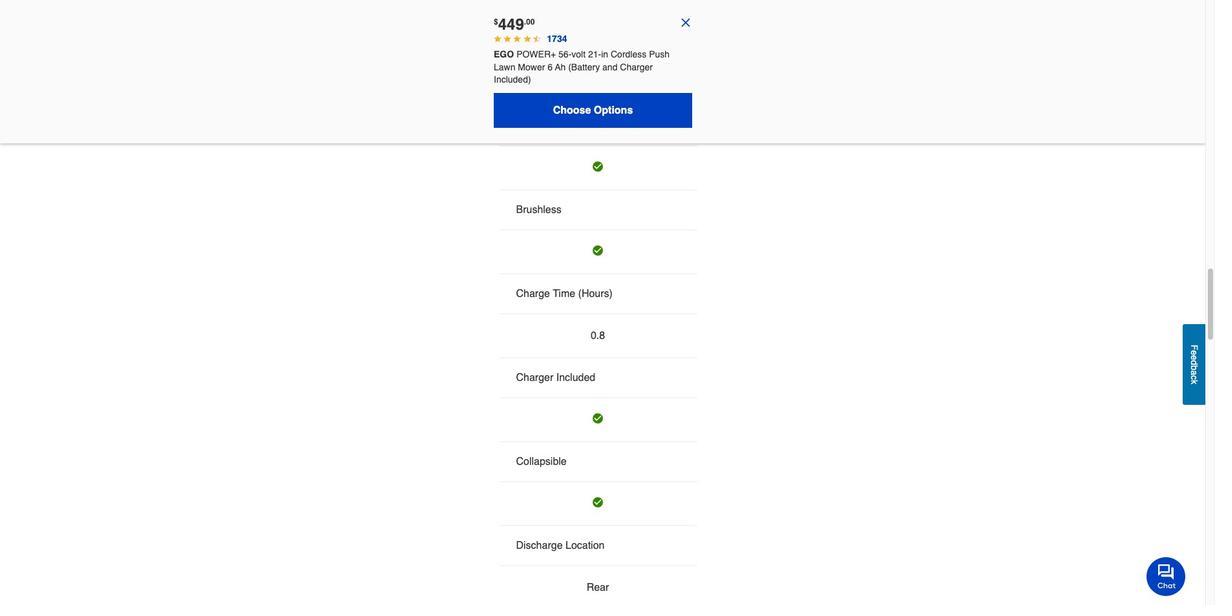 Task type: vqa. For each thing, say whether or not it's contained in the screenshot.
and
yes



Task type: describe. For each thing, give the bounding box(es) containing it.
b
[[1190, 366, 1200, 371]]

charge time (hours)
[[516, 288, 613, 300]]

f e e d b a c k button
[[1183, 324, 1206, 405]]

(battery
[[568, 62, 600, 72]]

choose options
[[553, 105, 633, 116]]

included)
[[494, 74, 531, 85]]

56-
[[559, 49, 572, 59]]

449
[[498, 16, 524, 34]]

3 4.5 out of 5 stars element from the left
[[514, 35, 521, 43]]

1 yes image from the top
[[593, 246, 603, 256]]

power+
[[517, 49, 556, 59]]

discharge location
[[516, 540, 605, 552]]

1734
[[547, 34, 567, 44]]

location
[[566, 540, 605, 552]]

1 yes image from the top
[[593, 162, 603, 172]]

chat invite button image
[[1147, 557, 1187, 597]]

included
[[557, 372, 596, 384]]

options
[[594, 105, 633, 116]]

1 4.5 out of 5 stars image from the left
[[514, 35, 521, 43]]

1 4.5 out of 5 stars element from the left
[[494, 35, 502, 43]]

4 4.5 out of 5 stars element from the left
[[523, 35, 531, 43]]

cordless
[[611, 49, 647, 59]]

lawn
[[494, 62, 516, 72]]

charger inside power+ 56-volt 21-in cordless push lawn mower 6 ah (battery and charger included)
[[620, 62, 653, 72]]

discharge
[[516, 540, 563, 552]]

0.8
[[591, 330, 605, 342]]

2 e from the top
[[1190, 355, 1200, 361]]

rear
[[587, 582, 609, 594]]

charge
[[516, 288, 550, 300]]

and
[[603, 62, 618, 72]]

in
[[601, 49, 609, 59]]

volt
[[572, 49, 586, 59]]



Task type: locate. For each thing, give the bounding box(es) containing it.
yes image
[[593, 162, 603, 172], [593, 498, 603, 508]]

collapsible
[[516, 456, 567, 468]]

1 horizontal spatial charger
[[620, 62, 653, 72]]

.
[[524, 17, 526, 27]]

4.5 out of 5 stars image down 449
[[504, 35, 512, 43]]

charger left included
[[516, 372, 554, 384]]

2 4.5 out of 5 stars element from the left
[[504, 35, 512, 43]]

1 horizontal spatial 4.5 out of 5 stars image
[[504, 35, 512, 43]]

e up d at the bottom right
[[1190, 350, 1200, 355]]

push
[[649, 49, 670, 59]]

0 horizontal spatial charger
[[516, 372, 554, 384]]

4.5 out of 5 stars image down . in the left top of the page
[[523, 35, 531, 43]]

4.5 out of 5 stars element up power+
[[533, 35, 541, 43]]

1 e from the top
[[1190, 350, 1200, 355]]

2 4.5 out of 5 stars image from the left
[[504, 35, 512, 43]]

2 yes image from the top
[[593, 498, 603, 508]]

4.5 out of 5 stars image up power+
[[533, 35, 541, 43]]

0 vertical spatial yes image
[[593, 246, 603, 256]]

4.5 out of 5 stars image
[[494, 35, 502, 43], [504, 35, 512, 43], [523, 35, 531, 43]]

$ 449 . 00
[[494, 16, 535, 34]]

0 vertical spatial yes image
[[593, 162, 603, 172]]

1 vertical spatial yes image
[[593, 498, 603, 508]]

yes image up location
[[593, 498, 603, 508]]

power+ 56-volt 21-in cordless push lawn mower 6 ah (battery and charger included)
[[494, 49, 672, 85]]

0 vertical spatial charger
[[620, 62, 653, 72]]

ego
[[494, 49, 514, 59]]

yes image down included
[[593, 414, 603, 424]]

4.5 out of 5 stars image up ego
[[494, 35, 502, 43]]

e up the b
[[1190, 355, 1200, 361]]

6
[[548, 62, 553, 72]]

2 yes image from the top
[[593, 414, 603, 424]]

e
[[1190, 350, 1200, 355], [1190, 355, 1200, 361]]

choose options button
[[494, 93, 693, 128]]

4.5 out of 5 stars element down . in the left top of the page
[[523, 35, 531, 43]]

brushless
[[516, 204, 562, 216]]

yes image
[[593, 246, 603, 256], [593, 414, 603, 424]]

4.5 out of 5 stars element down $ 449 . 00 on the top left
[[514, 35, 521, 43]]

4.5 out of 5 stars image down $ 449 . 00 on the top left
[[514, 35, 521, 43]]

1 4.5 out of 5 stars image from the left
[[494, 35, 502, 43]]

c
[[1190, 376, 1200, 380]]

4.5 out of 5 stars image
[[514, 35, 521, 43], [533, 35, 541, 43]]

4.5 out of 5 stars element
[[494, 35, 502, 43], [504, 35, 512, 43], [514, 35, 521, 43], [523, 35, 531, 43], [533, 35, 541, 43]]

3 4.5 out of 5 stars image from the left
[[523, 35, 531, 43]]

mower
[[518, 62, 545, 72]]

yes image up (hours)
[[593, 246, 603, 256]]

2 4.5 out of 5 stars image from the left
[[533, 35, 541, 43]]

time
[[553, 288, 576, 300]]

4.5 out of 5 stars element up ego
[[494, 35, 502, 43]]

$
[[494, 17, 498, 27]]

5 4.5 out of 5 stars element from the left
[[533, 35, 541, 43]]

f
[[1190, 345, 1200, 350]]

a
[[1190, 371, 1200, 376]]

1 vertical spatial charger
[[516, 372, 554, 384]]

charger included
[[516, 372, 596, 384]]

k
[[1190, 380, 1200, 385]]

no image
[[680, 16, 693, 29]]

1 horizontal spatial 4.5 out of 5 stars image
[[533, 35, 541, 43]]

charger down cordless
[[620, 62, 653, 72]]

f e e d b a c k
[[1190, 345, 1200, 385]]

00
[[526, 17, 535, 27]]

d
[[1190, 360, 1200, 366]]

ah
[[555, 62, 566, 72]]

4.5 out of 5 stars element down 449
[[504, 35, 512, 43]]

(hours)
[[578, 288, 613, 300]]

21-
[[588, 49, 602, 59]]

yes image down choose options
[[593, 162, 603, 172]]

charger
[[620, 62, 653, 72], [516, 372, 554, 384]]

0 horizontal spatial 4.5 out of 5 stars image
[[494, 35, 502, 43]]

2 horizontal spatial 4.5 out of 5 stars image
[[523, 35, 531, 43]]

0 horizontal spatial 4.5 out of 5 stars image
[[514, 35, 521, 43]]

1 vertical spatial yes image
[[593, 414, 603, 424]]

choose
[[553, 105, 591, 116]]



